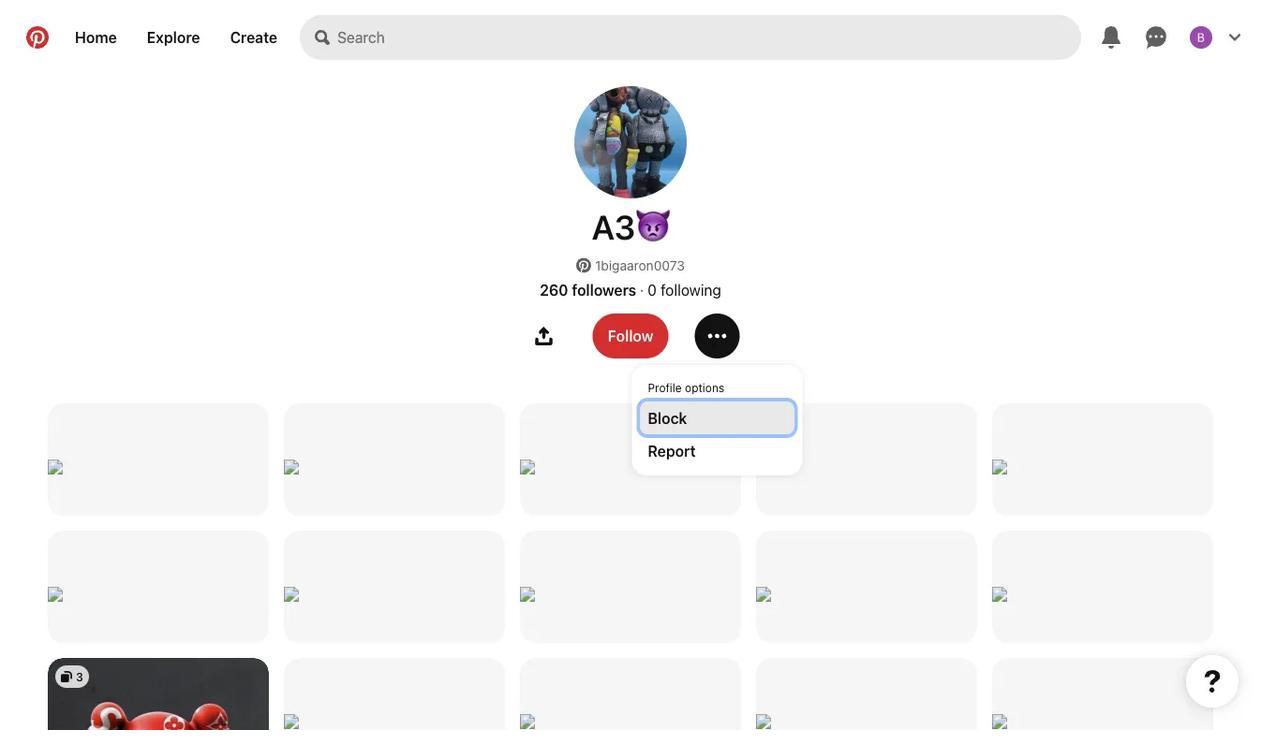 Task type: locate. For each thing, give the bounding box(es) containing it.
create link
[[215, 15, 293, 60]]

260
[[540, 281, 568, 299]]

a3👿
[[592, 207, 670, 247]]

following
[[661, 281, 721, 299]]

·
[[640, 282, 644, 298]]

this contains an image of: image
[[48, 460, 269, 475], [284, 460, 505, 475], [520, 460, 741, 475], [756, 460, 977, 475], [992, 460, 1214, 475], [48, 588, 269, 603], [284, 588, 505, 603], [520, 588, 741, 603], [756, 588, 977, 603], [992, 588, 1214, 603], [48, 659, 269, 731], [284, 715, 505, 730], [520, 715, 741, 730], [756, 715, 977, 730], [992, 715, 1214, 730]]

options
[[685, 381, 725, 395]]

Search text field
[[337, 15, 1081, 60]]

block
[[648, 410, 687, 427]]

list
[[0, 404, 1261, 731]]

explore
[[147, 29, 200, 46]]

profile options
[[648, 381, 725, 395]]

1bigaaron0073 image
[[574, 86, 687, 199]]



Task type: vqa. For each thing, say whether or not it's contained in the screenshot.
Follow
yes



Task type: describe. For each thing, give the bounding box(es) containing it.
pinterest image
[[576, 258, 591, 273]]

1bigaaron0073
[[595, 258, 685, 274]]

block menu item
[[640, 402, 794, 435]]

follow button
[[593, 314, 668, 359]]

bob builder image
[[1190, 26, 1213, 49]]

0
[[648, 281, 657, 299]]

profile options element
[[640, 374, 794, 468]]

report
[[648, 442, 696, 460]]

explore link
[[132, 15, 215, 60]]

followers
[[572, 281, 636, 299]]

home link
[[60, 15, 132, 60]]

follow
[[608, 328, 654, 345]]

260 followers · 0 following
[[540, 281, 721, 299]]

create
[[230, 29, 278, 46]]

home
[[75, 29, 117, 46]]

search icon image
[[315, 30, 330, 45]]

profile
[[648, 381, 682, 395]]



